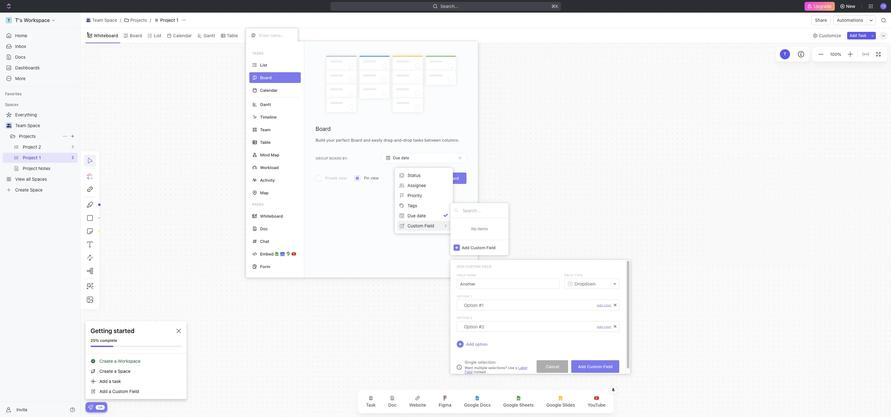 Task type: locate. For each thing, give the bounding box(es) containing it.
0 horizontal spatial table
[[227, 33, 238, 38]]

0 vertical spatial board
[[130, 33, 142, 38]]

0 horizontal spatial list
[[154, 33, 162, 38]]

website
[[410, 403, 426, 408]]

list inside the list link
[[154, 33, 162, 38]]

1 down the name
[[471, 295, 472, 299]]

google for google sheets
[[504, 403, 519, 408]]

dashboards link
[[3, 63, 78, 73]]

space
[[104, 17, 117, 23], [27, 123, 40, 128], [118, 369, 131, 374]]

space up "whiteboard" 'link'
[[104, 17, 117, 23]]

a for custom
[[109, 389, 111, 395]]

gantt up timeline
[[260, 102, 271, 107]]

date up custom field
[[417, 213, 426, 219]]

0 vertical spatial add color button
[[597, 304, 612, 308]]

0 horizontal spatial board
[[130, 33, 142, 38]]

1 horizontal spatial table
[[260, 140, 271, 145]]

2 add color button from the top
[[597, 325, 612, 329]]

2 create from the top
[[100, 369, 113, 374]]

1 horizontal spatial gantt
[[260, 102, 271, 107]]

mind map
[[260, 152, 280, 157]]

1 vertical spatial docs
[[480, 403, 491, 408]]

type
[[575, 274, 583, 277]]

1 horizontal spatial google
[[504, 403, 519, 408]]

0 horizontal spatial whiteboard
[[94, 33, 118, 38]]

add a task
[[100, 379, 121, 384]]

calendar down project 1
[[173, 33, 192, 38]]

a up task
[[114, 369, 117, 374]]

create a space
[[100, 369, 131, 374]]

a for space
[[114, 369, 117, 374]]

2 horizontal spatial google
[[547, 403, 562, 408]]

assignee
[[408, 183, 426, 188]]

google docs
[[464, 403, 491, 408]]

team space right user group image at the left top of the page
[[15, 123, 40, 128]]

Option name... text field
[[464, 300, 594, 311], [464, 322, 594, 332]]

task down automations button
[[859, 33, 867, 38]]

1 vertical spatial add custom field
[[457, 265, 492, 269]]

add custom field button
[[451, 240, 509, 256]]

0 horizontal spatial projects link
[[19, 131, 60, 142]]

table up mind at left
[[260, 140, 271, 145]]

0 vertical spatial color
[[604, 304, 612, 308]]

create for create a space
[[100, 369, 113, 374]]

0 vertical spatial task
[[859, 33, 867, 38]]

1 for project 1
[[176, 17, 179, 23]]

1 horizontal spatial docs
[[480, 403, 491, 408]]

a for task
[[109, 379, 111, 384]]

2 color from the top
[[604, 325, 612, 329]]

no items
[[471, 227, 488, 232]]

1 vertical spatial task
[[366, 403, 376, 408]]

add custom field
[[462, 245, 496, 250], [457, 265, 492, 269], [579, 364, 613, 369]]

single selection
[[465, 360, 496, 365]]

date up status
[[402, 156, 409, 161]]

team space inside tree
[[15, 123, 40, 128]]

board
[[130, 33, 142, 38], [316, 126, 331, 132], [448, 176, 459, 181]]

option left 2
[[457, 316, 470, 320]]

1 vertical spatial due date
[[408, 213, 426, 219]]

2 horizontal spatial board
[[448, 176, 459, 181]]

1 horizontal spatial task
[[859, 33, 867, 38]]

calendar up timeline
[[260, 88, 278, 93]]

i
[[459, 366, 460, 370]]

team down timeline
[[260, 127, 271, 132]]

new
[[847, 3, 856, 9]]

calendar
[[173, 33, 192, 38], [260, 88, 278, 93]]

1 vertical spatial option
[[457, 316, 470, 320]]

projects inside sidebar navigation
[[19, 134, 36, 139]]

1 horizontal spatial doc
[[389, 403, 397, 408]]

2 option from the top
[[457, 316, 470, 320]]

0 vertical spatial gantt
[[204, 33, 215, 38]]

0 horizontal spatial date
[[402, 156, 409, 161]]

0 horizontal spatial space
[[27, 123, 40, 128]]

0 horizontal spatial team
[[15, 123, 26, 128]]

date inside button
[[417, 213, 426, 219]]

0 vertical spatial option name... text field
[[464, 300, 594, 311]]

1 vertical spatial board
[[316, 126, 331, 132]]

1 vertical spatial whiteboard
[[260, 214, 283, 219]]

0 vertical spatial whiteboard
[[94, 33, 118, 38]]

1 horizontal spatial team space link
[[84, 16, 119, 24]]

0 vertical spatial option
[[457, 295, 470, 299]]

form
[[260, 264, 270, 269]]

doc right task button
[[389, 403, 397, 408]]

1 horizontal spatial 1
[[471, 295, 472, 299]]

selections?
[[489, 366, 507, 370]]

task
[[859, 33, 867, 38], [366, 403, 376, 408]]

google left slides at the right
[[547, 403, 562, 408]]

⌘k
[[552, 3, 559, 9]]

space right user group image at the left top of the page
[[27, 123, 40, 128]]

whiteboard up chat
[[260, 214, 283, 219]]

project
[[160, 17, 175, 23]]

1 option name... text field from the top
[[464, 300, 594, 311]]

0 vertical spatial add custom field
[[462, 245, 496, 250]]

date for due date dropdown button
[[402, 156, 409, 161]]

color for option 1
[[604, 304, 612, 308]]

due inside dropdown button
[[393, 156, 400, 161]]

workload
[[260, 165, 279, 170]]

2 vertical spatial board
[[448, 176, 459, 181]]

tags button
[[398, 201, 451, 211]]

google sheets
[[504, 403, 534, 408]]

due for due date dropdown button
[[393, 156, 400, 161]]

project 1
[[160, 17, 179, 23]]

create up add a task
[[100, 369, 113, 374]]

doc up chat
[[260, 226, 268, 231]]

add color button for option 1
[[597, 304, 612, 308]]

0 horizontal spatial /
[[120, 17, 121, 23]]

2 vertical spatial add custom field
[[579, 364, 613, 369]]

create for create a workspace
[[100, 359, 113, 364]]

due date up status
[[393, 156, 409, 161]]

0 vertical spatial projects
[[130, 17, 147, 23]]

customize button
[[812, 31, 844, 40]]

1 horizontal spatial /
[[150, 17, 151, 23]]

google left the sheets
[[504, 403, 519, 408]]

team right user group icon
[[92, 17, 103, 23]]

team
[[92, 17, 103, 23], [15, 123, 26, 128], [260, 127, 271, 132]]

close image
[[177, 329, 181, 334]]

due date inside button
[[408, 213, 426, 219]]

1 vertical spatial list
[[260, 62, 267, 67]]

color
[[604, 304, 612, 308], [604, 325, 612, 329]]

tree
[[3, 110, 78, 195]]

0 vertical spatial doc
[[260, 226, 268, 231]]

docs inside button
[[480, 403, 491, 408]]

projects
[[130, 17, 147, 23], [19, 134, 36, 139]]

add color for option 2
[[597, 325, 612, 329]]

1 horizontal spatial space
[[104, 17, 117, 23]]

task button
[[361, 392, 381, 412]]

0 horizontal spatial map
[[260, 190, 269, 195]]

1 vertical spatial 1
[[471, 295, 472, 299]]

due date for due date dropdown button
[[393, 156, 409, 161]]

doc
[[260, 226, 268, 231], [389, 403, 397, 408]]

2 option name... text field from the top
[[464, 322, 594, 332]]

1 horizontal spatial list
[[260, 62, 267, 67]]

3 google from the left
[[547, 403, 562, 408]]

option for option 2
[[457, 316, 470, 320]]

0 vertical spatial list
[[154, 33, 162, 38]]

2 add color from the top
[[597, 325, 612, 329]]

create up create a space on the left bottom of the page
[[100, 359, 113, 364]]

label field
[[465, 366, 528, 374]]

0 vertical spatial projects link
[[123, 16, 149, 24]]

a
[[114, 359, 117, 364], [516, 366, 518, 370], [114, 369, 117, 374], [109, 379, 111, 384], [109, 389, 111, 395]]

2 google from the left
[[504, 403, 519, 408]]

1 vertical spatial option name... text field
[[464, 322, 594, 332]]

option name... text field for option 1
[[464, 300, 594, 311]]

google for google docs
[[464, 403, 479, 408]]

0 horizontal spatial projects
[[19, 134, 36, 139]]

team space up "whiteboard" 'link'
[[92, 17, 117, 23]]

name
[[467, 274, 477, 277]]

0 horizontal spatial docs
[[15, 54, 26, 60]]

1 vertical spatial map
[[260, 190, 269, 195]]

complete
[[100, 339, 117, 343]]

task inside "add task" button
[[859, 33, 867, 38]]

0 horizontal spatial google
[[464, 403, 479, 408]]

1 vertical spatial color
[[604, 325, 612, 329]]

1 horizontal spatial date
[[417, 213, 426, 219]]

1 vertical spatial space
[[27, 123, 40, 128]]

1 right project
[[176, 17, 179, 23]]

1 for option 1
[[471, 295, 472, 299]]

custom inside add custom field dropdown button
[[471, 245, 486, 250]]

0 horizontal spatial team space
[[15, 123, 40, 128]]

status
[[408, 173, 421, 178]]

task left doc button
[[366, 403, 376, 408]]

share
[[816, 17, 828, 23]]

date inside dropdown button
[[402, 156, 409, 161]]

map down activity
[[260, 190, 269, 195]]

add color button
[[597, 304, 612, 308], [597, 325, 612, 329]]

project 1 link
[[152, 16, 180, 24]]

1 horizontal spatial map
[[271, 152, 280, 157]]

1 color from the top
[[604, 304, 612, 308]]

use
[[508, 366, 515, 370]]

add task
[[851, 33, 867, 38]]

1 add color button from the top
[[597, 304, 612, 308]]

1 google from the left
[[464, 403, 479, 408]]

1/4
[[98, 406, 103, 410]]

automations button
[[834, 15, 867, 25]]

list down project 1 link
[[154, 33, 162, 38]]

map
[[271, 152, 280, 157], [260, 190, 269, 195]]

0 horizontal spatial task
[[366, 403, 376, 408]]

0 vertical spatial date
[[402, 156, 409, 161]]

0 horizontal spatial due
[[393, 156, 400, 161]]

0 vertical spatial due
[[393, 156, 400, 161]]

getting
[[91, 328, 112, 335]]

projects link inside sidebar navigation
[[19, 131, 60, 142]]

add color
[[597, 304, 612, 308], [597, 325, 612, 329]]

whiteboard left board "link"
[[94, 33, 118, 38]]

single
[[465, 360, 477, 365]]

sidebar navigation
[[0, 13, 81, 418]]

gantt left table link
[[204, 33, 215, 38]]

0 vertical spatial create
[[100, 359, 113, 364]]

0 vertical spatial add color
[[597, 304, 612, 308]]

0 vertical spatial docs
[[15, 54, 26, 60]]

sheets
[[520, 403, 534, 408]]

add board
[[439, 176, 459, 181]]

field inside button
[[604, 364, 613, 369]]

2 / from the left
[[150, 17, 151, 23]]

due inside button
[[408, 213, 416, 219]]

due date inside dropdown button
[[393, 156, 409, 161]]

team right user group image at the left top of the page
[[15, 123, 26, 128]]

0 vertical spatial table
[[227, 33, 238, 38]]

custom
[[408, 223, 424, 229], [471, 245, 486, 250], [466, 265, 481, 269], [588, 364, 603, 369], [112, 389, 128, 395]]

a left task
[[109, 379, 111, 384]]

board inside board "link"
[[130, 33, 142, 38]]

1 vertical spatial projects link
[[19, 131, 60, 142]]

google right figma
[[464, 403, 479, 408]]

gantt inside "gantt" link
[[204, 33, 215, 38]]

0 horizontal spatial gantt
[[204, 33, 215, 38]]

0 vertical spatial 1
[[176, 17, 179, 23]]

list down view
[[260, 62, 267, 67]]

2 vertical spatial space
[[118, 369, 131, 374]]

board
[[329, 156, 342, 160]]

google docs button
[[459, 392, 496, 412]]

1 create from the top
[[100, 359, 113, 364]]

map right mind at left
[[271, 152, 280, 157]]

1 vertical spatial add color button
[[597, 325, 612, 329]]

option down field name
[[457, 295, 470, 299]]

figma button
[[434, 392, 457, 412]]

google sheets button
[[499, 392, 539, 412]]

table right "gantt" link
[[227, 33, 238, 38]]

a up create a space on the left bottom of the page
[[114, 359, 117, 364]]

0 horizontal spatial team space link
[[15, 121, 76, 131]]

1 vertical spatial add color
[[597, 325, 612, 329]]

0 vertical spatial due date
[[393, 156, 409, 161]]

due
[[393, 156, 400, 161], [408, 213, 416, 219]]

invite
[[16, 407, 27, 413]]

search...
[[441, 3, 459, 9]]

due date button
[[398, 211, 451, 221]]

1 horizontal spatial whiteboard
[[260, 214, 283, 219]]

1
[[176, 17, 179, 23], [471, 295, 472, 299]]

0 vertical spatial calendar
[[173, 33, 192, 38]]

a down add a task
[[109, 389, 111, 395]]

1 vertical spatial calendar
[[260, 88, 278, 93]]

option
[[476, 342, 488, 347]]

1 vertical spatial team space
[[15, 123, 40, 128]]

1 vertical spatial doc
[[389, 403, 397, 408]]

option name... text field for option 2
[[464, 322, 594, 332]]

option
[[457, 295, 470, 299], [457, 316, 470, 320]]

a right use
[[516, 366, 518, 370]]

projects link
[[123, 16, 149, 24], [19, 131, 60, 142]]

group
[[316, 156, 329, 160]]

new button
[[838, 1, 860, 11]]

spaces
[[5, 102, 18, 107]]

space down create a workspace
[[118, 369, 131, 374]]

1 horizontal spatial team space
[[92, 17, 117, 23]]

1 horizontal spatial due
[[408, 213, 416, 219]]

/
[[120, 17, 121, 23], [150, 17, 151, 23]]

1 horizontal spatial board
[[316, 126, 331, 132]]

1 horizontal spatial projects
[[130, 17, 147, 23]]

1 option from the top
[[457, 295, 470, 299]]

onboarding checklist button image
[[88, 405, 93, 410]]

tree containing team space
[[3, 110, 78, 195]]

1 vertical spatial due
[[408, 213, 416, 219]]

0 horizontal spatial 1
[[176, 17, 179, 23]]

1 vertical spatial projects
[[19, 134, 36, 139]]

0 vertical spatial space
[[104, 17, 117, 23]]

create
[[100, 359, 113, 364], [100, 369, 113, 374]]

date for due date button
[[417, 213, 426, 219]]

1 vertical spatial create
[[100, 369, 113, 374]]

due date up custom field
[[408, 213, 426, 219]]

option for option 1
[[457, 295, 470, 299]]

add option
[[467, 342, 488, 347]]

1 add color from the top
[[597, 304, 612, 308]]

started
[[114, 328, 135, 335]]

1 vertical spatial date
[[417, 213, 426, 219]]

priority
[[408, 193, 422, 198]]

cancel
[[546, 364, 560, 369]]

group board by:
[[316, 156, 348, 160]]

embed
[[260, 252, 274, 257]]

want multiple selections? use a
[[465, 366, 519, 370]]

0 vertical spatial team space link
[[84, 16, 119, 24]]



Task type: describe. For each thing, give the bounding box(es) containing it.
youtube
[[588, 403, 606, 408]]

tree inside sidebar navigation
[[3, 110, 78, 195]]

favorites button
[[3, 90, 24, 98]]

home
[[15, 33, 27, 38]]

1 horizontal spatial calendar
[[260, 88, 278, 93]]

option 2
[[457, 316, 473, 320]]

100%
[[831, 52, 842, 57]]

multiple
[[475, 366, 488, 370]]

favorites
[[5, 92, 22, 96]]

due for due date button
[[408, 213, 416, 219]]

add color for option 1
[[597, 304, 612, 308]]

status button
[[398, 171, 451, 181]]

1 / from the left
[[120, 17, 121, 23]]

onboarding checklist button element
[[88, 405, 93, 410]]

board link
[[129, 31, 142, 40]]

due date for due date button
[[408, 213, 426, 219]]

google slides
[[547, 403, 576, 408]]

custom inside custom field dropdown button
[[408, 223, 424, 229]]

option 1
[[457, 295, 472, 299]]

2 horizontal spatial space
[[118, 369, 131, 374]]

Enter name... text field
[[457, 279, 560, 289]]

dropdown
[[575, 281, 596, 287]]

automations
[[838, 17, 864, 23]]

user group image
[[6, 124, 11, 128]]

1 horizontal spatial team
[[92, 17, 103, 23]]

100% button
[[830, 50, 843, 58]]

add a custom field
[[100, 389, 139, 395]]

due date button
[[382, 153, 467, 163]]

cancel button
[[537, 361, 569, 373]]

space inside sidebar navigation
[[27, 123, 40, 128]]

home link
[[3, 31, 78, 41]]

upgrade
[[814, 3, 832, 9]]

workspace
[[118, 359, 141, 364]]

add color button for option 2
[[597, 325, 612, 329]]

Enter name... field
[[259, 33, 293, 38]]

docs link
[[3, 52, 78, 62]]

inbox link
[[3, 41, 78, 51]]

custom field button
[[398, 221, 451, 231]]

0 horizontal spatial doc
[[260, 226, 268, 231]]

add custom field inside dropdown button
[[462, 245, 496, 250]]

add inside dropdown button
[[462, 245, 470, 250]]

field name
[[457, 274, 477, 277]]

task inside task button
[[366, 403, 376, 408]]

items
[[478, 227, 488, 232]]

table link
[[226, 31, 238, 40]]

google slides button
[[542, 392, 581, 412]]

figma
[[439, 403, 452, 408]]

1 vertical spatial table
[[260, 140, 271, 145]]

docs inside sidebar navigation
[[15, 54, 26, 60]]

gantt link
[[202, 31, 215, 40]]

getting started
[[91, 328, 135, 335]]

calendar link
[[172, 31, 192, 40]]

slides
[[563, 403, 576, 408]]

t
[[784, 52, 787, 57]]

website button
[[404, 392, 432, 412]]

2
[[471, 316, 473, 320]]

0 vertical spatial map
[[271, 152, 280, 157]]

color for option 2
[[604, 325, 612, 329]]

customize
[[820, 33, 842, 38]]

chat
[[260, 239, 270, 244]]

a for workspace
[[114, 359, 117, 364]]

add custom field inside button
[[579, 364, 613, 369]]

priority button
[[398, 191, 451, 201]]

view
[[254, 33, 264, 38]]

create a workspace
[[100, 359, 141, 364]]

custom inside add custom field button
[[588, 364, 603, 369]]

list link
[[153, 31, 162, 40]]

inbox
[[15, 44, 26, 49]]

activity
[[260, 178, 275, 183]]

doc inside button
[[389, 403, 397, 408]]

selection
[[478, 360, 496, 365]]

add task button
[[848, 32, 870, 39]]

upgrade link
[[805, 2, 836, 11]]

0 vertical spatial team space
[[92, 17, 117, 23]]

25%
[[91, 339, 99, 343]]

whiteboard link
[[93, 31, 118, 40]]

team space link inside tree
[[15, 121, 76, 131]]

share button
[[812, 15, 832, 25]]

want
[[465, 366, 474, 370]]

tags
[[408, 203, 417, 208]]

2 horizontal spatial team
[[260, 127, 271, 132]]

Search... text field
[[463, 206, 506, 215]]

dashboards
[[15, 65, 40, 70]]

task
[[112, 379, 121, 384]]

assignee button
[[398, 181, 451, 191]]

0 horizontal spatial calendar
[[173, 33, 192, 38]]

1 vertical spatial gantt
[[260, 102, 271, 107]]

field type
[[565, 274, 583, 277]]

doc button
[[384, 392, 402, 412]]

view button
[[246, 31, 267, 40]]

whiteboard inside 'link'
[[94, 33, 118, 38]]

dropdown button
[[565, 279, 620, 290]]

team inside tree
[[15, 123, 26, 128]]

google for google slides
[[547, 403, 562, 408]]

mind
[[260, 152, 270, 157]]

no
[[471, 227, 477, 232]]

field inside label field
[[465, 370, 473, 374]]

25% complete
[[91, 339, 117, 343]]

1 horizontal spatial projects link
[[123, 16, 149, 24]]

youtube button
[[583, 392, 611, 412]]

label
[[519, 366, 528, 370]]

user group image
[[86, 19, 90, 22]]



Task type: vqa. For each thing, say whether or not it's contained in the screenshot.
IMPORTS / EXPORTS link
no



